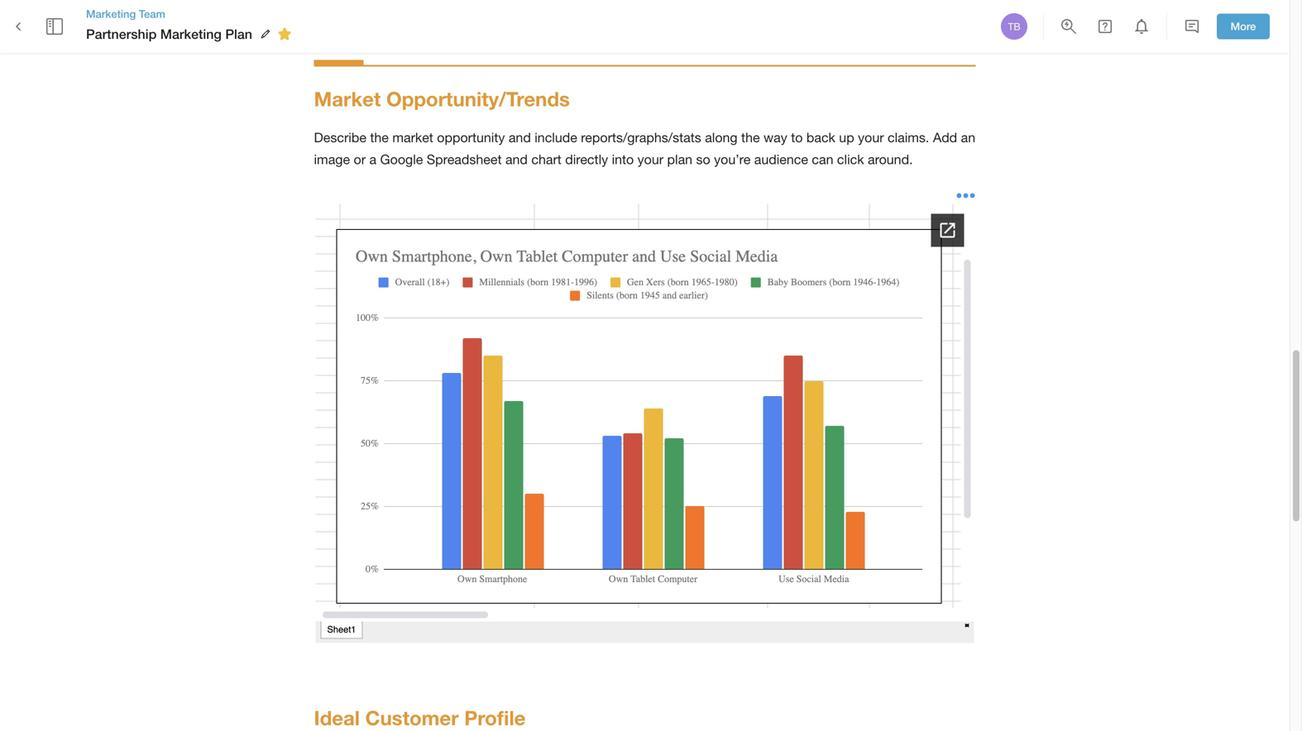 Task type: locate. For each thing, give the bounding box(es) containing it.
opportunity/trends
[[386, 87, 570, 111]]

a
[[369, 152, 376, 167]]

or
[[354, 152, 366, 167]]

customer
[[365, 706, 459, 730]]

1 horizontal spatial marketing
[[160, 26, 222, 42]]

marketing
[[86, 7, 136, 20], [160, 26, 222, 42]]

1 horizontal spatial the
[[741, 130, 760, 145]]

and
[[509, 130, 531, 145], [505, 152, 528, 167]]

marketing up partnership
[[86, 7, 136, 20]]

so
[[696, 152, 710, 167]]

0 horizontal spatial your
[[638, 152, 664, 167]]

1 vertical spatial and
[[505, 152, 528, 167]]

the left way
[[741, 130, 760, 145]]

can
[[812, 152, 833, 167]]

to
[[791, 130, 803, 145]]

directly
[[565, 152, 608, 167]]

around.
[[868, 152, 913, 167]]

way
[[764, 130, 787, 145]]

your
[[858, 130, 884, 145], [638, 152, 664, 167]]

profile
[[464, 706, 526, 730]]

claims.
[[888, 130, 929, 145]]

partnership marketing plan
[[86, 26, 252, 42]]

google
[[380, 152, 423, 167]]

0 horizontal spatial the
[[370, 130, 389, 145]]

marketing down the marketing team link
[[160, 26, 222, 42]]

describe
[[314, 130, 366, 145]]

more button
[[1217, 14, 1270, 39]]

0 vertical spatial marketing
[[86, 7, 136, 20]]

the up a
[[370, 130, 389, 145]]

1 vertical spatial marketing
[[160, 26, 222, 42]]

image
[[314, 152, 350, 167]]

your right up
[[858, 130, 884, 145]]

and left include
[[509, 130, 531, 145]]

1 vertical spatial your
[[638, 152, 664, 167]]

and left chart
[[505, 152, 528, 167]]

the
[[370, 130, 389, 145], [741, 130, 760, 145]]

0 vertical spatial and
[[509, 130, 531, 145]]

1 horizontal spatial your
[[858, 130, 884, 145]]

an
[[961, 130, 975, 145]]

your down reports/graphs/stats
[[638, 152, 664, 167]]

team
[[139, 7, 165, 20]]

up
[[839, 130, 854, 145]]



Task type: vqa. For each thing, say whether or not it's contained in the screenshot.
the Remove Favorite 'ICON'
no



Task type: describe. For each thing, give the bounding box(es) containing it.
marketing team
[[86, 7, 165, 20]]

0 vertical spatial your
[[858, 130, 884, 145]]

chart
[[531, 152, 562, 167]]

marketing team link
[[86, 7, 297, 22]]

along
[[705, 130, 738, 145]]

market
[[392, 130, 433, 145]]

plan
[[667, 152, 692, 167]]

opportunity
[[437, 130, 505, 145]]

0 horizontal spatial marketing
[[86, 7, 136, 20]]

describe the market opportunity and include reports/graphs/stats along the way to back up your claims. add an image or a google spreadsheet and chart directly into your plan so you're audience can click around.
[[314, 130, 979, 167]]

into
[[612, 152, 634, 167]]

audience
[[754, 152, 808, 167]]

1 the from the left
[[370, 130, 389, 145]]

include
[[535, 130, 577, 145]]

ideal
[[314, 706, 360, 730]]

you're
[[714, 152, 751, 167]]

ideal customer profile
[[314, 706, 526, 730]]

more
[[1231, 20, 1256, 33]]

tb button
[[999, 11, 1030, 42]]

reports/graphs/stats
[[581, 130, 701, 145]]

tb
[[1008, 21, 1020, 32]]

market
[[314, 87, 381, 111]]

market opportunity/trends
[[314, 87, 570, 111]]

back
[[806, 130, 835, 145]]

spreadsheet
[[427, 152, 502, 167]]

2 the from the left
[[741, 130, 760, 145]]

add
[[933, 130, 957, 145]]

plan
[[225, 26, 252, 42]]

click
[[837, 152, 864, 167]]

partnership
[[86, 26, 157, 42]]



